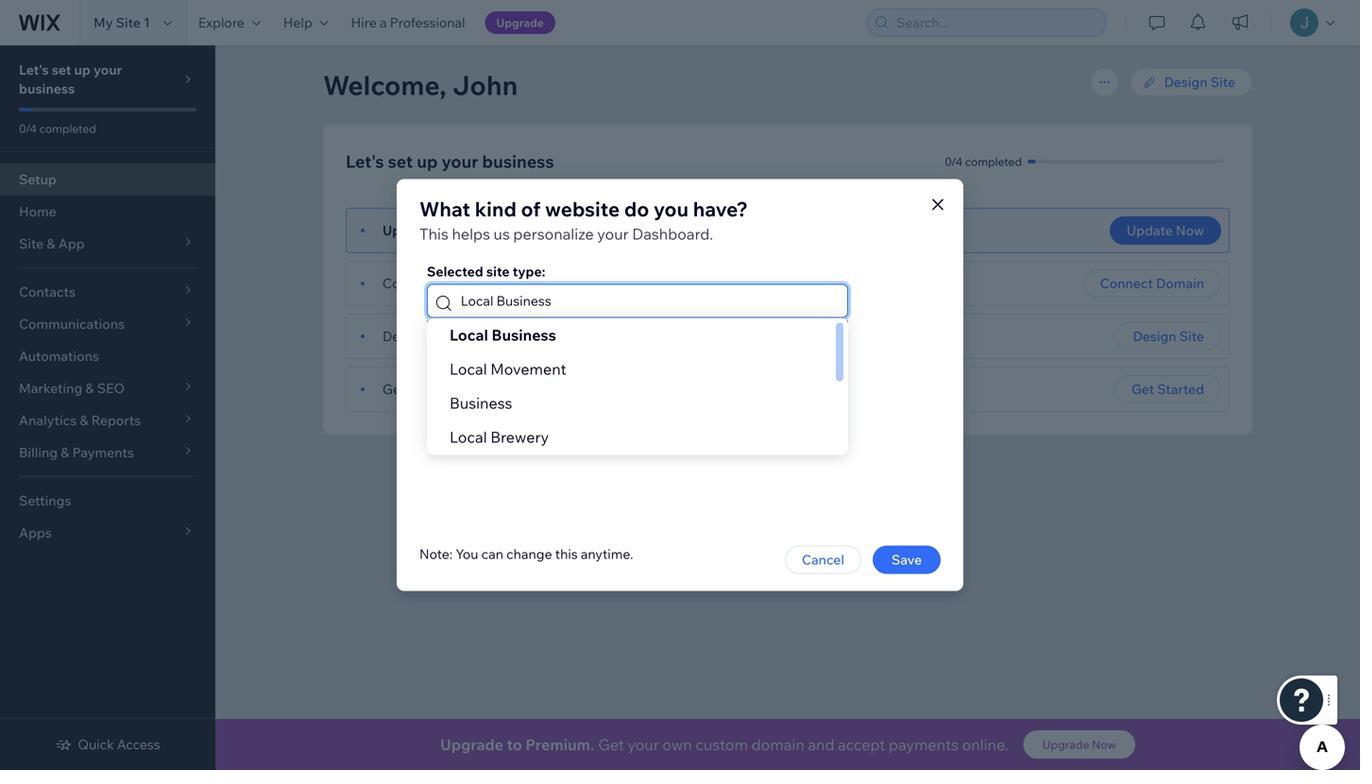 Task type: vqa. For each thing, say whether or not it's contained in the screenshot.
My Sites
no



Task type: locate. For each thing, give the bounding box(es) containing it.
completed
[[39, 121, 96, 136], [966, 155, 1023, 169]]

now inside update now button
[[1177, 222, 1205, 239]]

explore
[[198, 14, 245, 31]]

get inside button
[[1132, 381, 1155, 397]]

welcome,
[[323, 69, 447, 102]]

1 horizontal spatial let's
[[346, 151, 384, 172]]

0/4
[[19, 121, 37, 136], [945, 155, 963, 169]]

0 vertical spatial set
[[52, 61, 71, 78]]

connect inside button
[[1101, 275, 1154, 292]]

welcome, john
[[323, 69, 518, 102]]

setup
[[19, 171, 56, 188]]

set
[[52, 61, 71, 78], [388, 151, 413, 172]]

update inside update now button
[[1127, 222, 1174, 239]]

3 local from the top
[[450, 428, 487, 447]]

0 horizontal spatial now
[[1093, 738, 1117, 752]]

update
[[383, 222, 430, 239], [1127, 222, 1174, 239]]

custom right own on the bottom of the page
[[696, 735, 749, 754]]

2 local from the top
[[450, 360, 487, 379]]

business up of
[[483, 151, 554, 172]]

get
[[383, 381, 406, 397], [1132, 381, 1155, 397], [599, 735, 625, 754]]

0 vertical spatial 0/4
[[19, 121, 37, 136]]

1 horizontal spatial get
[[599, 735, 625, 754]]

0 horizontal spatial completed
[[39, 121, 96, 136]]

website
[[545, 197, 620, 222], [459, 328, 508, 344]]

0 horizontal spatial up
[[74, 61, 91, 78]]

get for get started
[[1132, 381, 1155, 397]]

0 horizontal spatial 0/4 completed
[[19, 121, 96, 136]]

set inside sidebar element
[[52, 61, 71, 78]]

0 vertical spatial let's set up your business
[[19, 61, 122, 97]]

custom
[[449, 275, 495, 292], [696, 735, 749, 754]]

0 horizontal spatial let's
[[19, 61, 49, 78]]

your down my
[[94, 61, 122, 78]]

website up local movement
[[459, 328, 508, 344]]

let's set up your business inside sidebar element
[[19, 61, 122, 97]]

site left type:
[[487, 263, 510, 280]]

you
[[456, 546, 479, 562]]

website up the personalize
[[545, 197, 620, 222]]

0 vertical spatial let's
[[19, 61, 49, 78]]

domain left and
[[752, 735, 805, 754]]

sidebar element
[[0, 45, 215, 770]]

your up get found on google
[[429, 328, 456, 344]]

get left found
[[383, 381, 406, 397]]

business inside sidebar element
[[19, 80, 75, 97]]

1 horizontal spatial let's set up your business
[[346, 151, 554, 172]]

0 horizontal spatial get
[[383, 381, 406, 397]]

let's
[[19, 61, 49, 78], [346, 151, 384, 172]]

connect left domain
[[1101, 275, 1154, 292]]

connect for connect domain
[[1101, 275, 1154, 292]]

up
[[74, 61, 91, 78], [417, 151, 438, 172]]

quick access button
[[55, 736, 160, 753]]

1 vertical spatial completed
[[966, 155, 1023, 169]]

1 vertical spatial design site
[[1134, 328, 1205, 344]]

1 vertical spatial site
[[1211, 74, 1236, 90]]

1 vertical spatial local
[[450, 360, 487, 379]]

1 vertical spatial website
[[459, 328, 508, 344]]

0 horizontal spatial let's set up your business
[[19, 61, 122, 97]]

upgrade for upgrade
[[497, 16, 544, 30]]

kind
[[475, 197, 517, 222]]

a down this
[[439, 275, 446, 292]]

0/4 inside sidebar element
[[19, 121, 37, 136]]

change
[[507, 546, 553, 562]]

1 vertical spatial custom
[[696, 735, 749, 754]]

upgrade right "online."
[[1043, 738, 1090, 752]]

0 horizontal spatial domain
[[498, 275, 544, 292]]

0 vertical spatial site
[[116, 14, 141, 31]]

update down what
[[383, 222, 430, 239]]

1 local from the top
[[450, 326, 489, 344]]

get started button
[[1115, 375, 1222, 404]]

get left started
[[1132, 381, 1155, 397]]

let's set up your business up what
[[346, 151, 554, 172]]

Search... field
[[891, 9, 1101, 36]]

0 vertical spatial local
[[450, 326, 489, 344]]

1 horizontal spatial update
[[1127, 222, 1174, 239]]

0 vertical spatial domain
[[498, 275, 544, 292]]

0 vertical spatial a
[[380, 14, 387, 31]]

your down do
[[598, 224, 629, 243]]

business up the local brewery
[[450, 394, 513, 413]]

1 vertical spatial now
[[1093, 738, 1117, 752]]

home link
[[0, 196, 215, 228]]

1 vertical spatial business
[[483, 151, 554, 172]]

now
[[1177, 222, 1205, 239], [1093, 738, 1117, 752]]

1 horizontal spatial connect
[[1101, 275, 1154, 292]]

1 horizontal spatial now
[[1177, 222, 1205, 239]]

0 vertical spatial design site
[[1165, 74, 1236, 90]]

selected site type:
[[427, 263, 546, 280]]

0/4 completed inside sidebar element
[[19, 121, 96, 136]]

update up connect domain
[[1127, 222, 1174, 239]]

design site inside design site button
[[1134, 328, 1205, 344]]

connect down this
[[383, 275, 436, 292]]

your
[[847, 458, 875, 475]]

a right hire
[[380, 14, 387, 31]]

this
[[420, 224, 449, 243]]

1 horizontal spatial business
[[483, 151, 554, 172]]

1 horizontal spatial domain
[[752, 735, 805, 754]]

1 horizontal spatial up
[[417, 151, 438, 172]]

my site 1
[[94, 14, 150, 31]]

let's set up your business
[[19, 61, 122, 97], [346, 151, 554, 172]]

local up local movement
[[450, 326, 489, 344]]

business
[[19, 80, 75, 97], [483, 151, 554, 172]]

can
[[482, 546, 504, 562]]

design site
[[1165, 74, 1236, 90], [1134, 328, 1205, 344]]

business up the movement
[[492, 326, 557, 344]]

quick access
[[78, 736, 160, 753]]

upgrade left to
[[441, 735, 504, 754]]

0 vertical spatial 0/4 completed
[[19, 121, 96, 136]]

personalize
[[514, 224, 594, 243]]

1 horizontal spatial 0/4 completed
[[945, 155, 1023, 169]]

let's set up your business down my
[[19, 61, 122, 97]]

professional
[[390, 14, 466, 31]]

note: you can change this anytime.
[[420, 546, 634, 562]]

1 horizontal spatial a
[[439, 275, 446, 292]]

1 connect from the left
[[383, 275, 436, 292]]

custom down helps
[[449, 275, 495, 292]]

connect
[[383, 275, 436, 292], [1101, 275, 1154, 292]]

wix stands with ukraine show your support
[[649, 458, 929, 475]]

domain
[[498, 275, 544, 292], [752, 735, 805, 754]]

site left "us"
[[464, 222, 487, 239]]

automations link
[[0, 340, 215, 372]]

home
[[19, 203, 56, 220]]

1 horizontal spatial set
[[388, 151, 413, 172]]

2 update from the left
[[1127, 222, 1174, 239]]

1 update from the left
[[383, 222, 430, 239]]

0 vertical spatial business
[[19, 80, 75, 97]]

get started
[[1132, 381, 1205, 397]]

hire
[[351, 14, 377, 31]]

1 horizontal spatial website
[[545, 197, 620, 222]]

0 horizontal spatial business
[[19, 80, 75, 97]]

list box
[[427, 318, 849, 488]]

now inside upgrade now button
[[1093, 738, 1117, 752]]

0 vertical spatial now
[[1177, 222, 1205, 239]]

1 horizontal spatial site
[[1180, 328, 1205, 344]]

1 vertical spatial let's set up your business
[[346, 151, 554, 172]]

0 horizontal spatial 0/4
[[19, 121, 37, 136]]

1 vertical spatial a
[[439, 275, 446, 292]]

2 vertical spatial local
[[450, 428, 487, 447]]

0 vertical spatial site
[[464, 222, 487, 239]]

2 vertical spatial site
[[1180, 328, 1205, 344]]

2 connect from the left
[[1101, 275, 1154, 292]]

support
[[878, 458, 929, 475]]

site
[[116, 14, 141, 31], [1211, 74, 1236, 90], [1180, 328, 1205, 344]]

get right premium.
[[599, 735, 625, 754]]

type:
[[513, 263, 546, 280]]

you
[[654, 197, 689, 222]]

do
[[625, 197, 650, 222]]

site
[[464, 222, 487, 239], [487, 263, 510, 280]]

0 vertical spatial completed
[[39, 121, 96, 136]]

1 vertical spatial 0/4
[[945, 155, 963, 169]]

premium.
[[526, 735, 595, 754]]

local
[[450, 326, 489, 344], [450, 360, 487, 379], [450, 428, 487, 447]]

0 horizontal spatial update
[[383, 222, 430, 239]]

site inside button
[[1180, 328, 1205, 344]]

help button
[[272, 0, 340, 45]]

get for get found on google
[[383, 381, 406, 397]]

a
[[380, 14, 387, 31], [439, 275, 446, 292]]

a for custom
[[439, 275, 446, 292]]

what
[[420, 197, 471, 222]]

hire a professional link
[[340, 0, 477, 45]]

upgrade up john
[[497, 16, 544, 30]]

0 horizontal spatial a
[[380, 14, 387, 31]]

on
[[448, 381, 463, 397]]

1 vertical spatial set
[[388, 151, 413, 172]]

of
[[521, 197, 541, 222]]

connect a custom domain
[[383, 275, 544, 292]]

my
[[94, 14, 113, 31]]

0 vertical spatial up
[[74, 61, 91, 78]]

to
[[507, 735, 522, 754]]

0 vertical spatial custom
[[449, 275, 495, 292]]

0 horizontal spatial connect
[[383, 275, 436, 292]]

2 horizontal spatial site
[[1211, 74, 1236, 90]]

local up on
[[450, 360, 487, 379]]

your left own on the bottom of the page
[[628, 735, 660, 754]]

0 vertical spatial website
[[545, 197, 620, 222]]

with
[[722, 458, 750, 475]]

0 horizontal spatial set
[[52, 61, 71, 78]]

local down on
[[450, 428, 487, 447]]

domain down "us"
[[498, 275, 544, 292]]

upgrade for upgrade to premium. get your own custom domain and accept payments online.
[[441, 735, 504, 754]]

business up the "setup"
[[19, 80, 75, 97]]

0 horizontal spatial site
[[116, 14, 141, 31]]

1 vertical spatial let's
[[346, 151, 384, 172]]

2 horizontal spatial get
[[1132, 381, 1155, 397]]

john
[[453, 69, 518, 102]]

0 vertical spatial business
[[492, 326, 557, 344]]

1 horizontal spatial completed
[[966, 155, 1023, 169]]

cancel button
[[785, 546, 862, 574]]



Task type: describe. For each thing, give the bounding box(es) containing it.
0 horizontal spatial custom
[[449, 275, 495, 292]]

let's inside sidebar element
[[19, 61, 49, 78]]

automations
[[19, 348, 99, 364]]

access
[[117, 736, 160, 753]]

your inside what kind of website do you have? this helps us personalize your dashboard.
[[598, 224, 629, 243]]

1 vertical spatial business
[[450, 394, 513, 413]]

local for local brewery
[[450, 428, 487, 447]]

update now
[[1127, 222, 1205, 239]]

type
[[490, 222, 520, 239]]

setup link
[[0, 164, 215, 196]]

list box containing local business
[[427, 318, 849, 488]]

update for update now
[[1127, 222, 1174, 239]]

1 vertical spatial domain
[[752, 735, 805, 754]]

local for local business
[[450, 326, 489, 344]]

helps
[[452, 224, 490, 243]]

now for get your own custom domain and accept payments online.
[[1093, 738, 1117, 752]]

design site link
[[1131, 68, 1253, 96]]

update your site type
[[383, 222, 520, 239]]

stands
[[676, 458, 719, 475]]

movement
[[491, 360, 567, 379]]

local business
[[450, 326, 557, 344]]

design your website
[[383, 328, 508, 344]]

get found on google
[[383, 381, 512, 397]]

your up what
[[442, 151, 479, 172]]

1 vertical spatial 0/4 completed
[[945, 155, 1023, 169]]

upgrade now
[[1043, 738, 1117, 752]]

show
[[810, 458, 844, 475]]

your inside sidebar element
[[94, 61, 122, 78]]

website inside what kind of website do you have? this helps us personalize your dashboard.
[[545, 197, 620, 222]]

domain
[[1157, 275, 1205, 292]]

upgrade to premium. get your own custom domain and accept payments online.
[[441, 735, 1009, 754]]

1 vertical spatial up
[[417, 151, 438, 172]]

save
[[892, 551, 923, 568]]

1 vertical spatial site
[[487, 263, 510, 280]]

quick
[[78, 736, 114, 753]]

local for local movement
[[450, 360, 487, 379]]

note:
[[420, 546, 453, 562]]

save button
[[873, 546, 941, 574]]

what kind of website do you have? this helps us personalize your dashboard.
[[420, 197, 748, 243]]

a for professional
[[380, 14, 387, 31]]

have?
[[693, 197, 748, 222]]

your down what
[[433, 222, 461, 239]]

us
[[494, 224, 510, 243]]

update for update your site type
[[383, 222, 430, 239]]

up inside let's set up your business
[[74, 61, 91, 78]]

settings
[[19, 492, 71, 509]]

local movement
[[450, 360, 567, 379]]

found
[[409, 381, 445, 397]]

brewery
[[491, 428, 549, 447]]

Enter your business or website type field
[[455, 285, 842, 317]]

design inside button
[[1134, 328, 1177, 344]]

upgrade button
[[485, 11, 555, 34]]

help
[[283, 14, 313, 31]]

0 horizontal spatial website
[[459, 328, 508, 344]]

local brewery
[[450, 428, 549, 447]]

own
[[663, 735, 693, 754]]

and
[[808, 735, 835, 754]]

payments
[[889, 735, 959, 754]]

design site button
[[1117, 322, 1222, 351]]

accept
[[838, 735, 886, 754]]

ukraine
[[753, 458, 802, 475]]

1
[[144, 14, 150, 31]]

this
[[556, 546, 578, 562]]

1 horizontal spatial custom
[[696, 735, 749, 754]]

connect domain
[[1101, 275, 1205, 292]]

dashboard.
[[632, 224, 714, 243]]

anytime.
[[581, 546, 634, 562]]

online.
[[963, 735, 1009, 754]]

1 horizontal spatial 0/4
[[945, 155, 963, 169]]

settings link
[[0, 485, 215, 517]]

upgrade for upgrade now
[[1043, 738, 1090, 752]]

connect for connect a custom domain
[[383, 275, 436, 292]]

connect domain button
[[1084, 269, 1222, 298]]

completed inside sidebar element
[[39, 121, 96, 136]]

selected
[[427, 263, 484, 280]]

wix
[[649, 458, 673, 475]]

update now button
[[1110, 216, 1222, 245]]

now for update your site type
[[1177, 222, 1205, 239]]

show your support button
[[810, 458, 929, 475]]

google
[[466, 381, 512, 397]]

started
[[1158, 381, 1205, 397]]

upgrade now button
[[1024, 731, 1136, 759]]

cancel
[[802, 551, 845, 568]]

hire a professional
[[351, 14, 466, 31]]

design site inside design site link
[[1165, 74, 1236, 90]]



